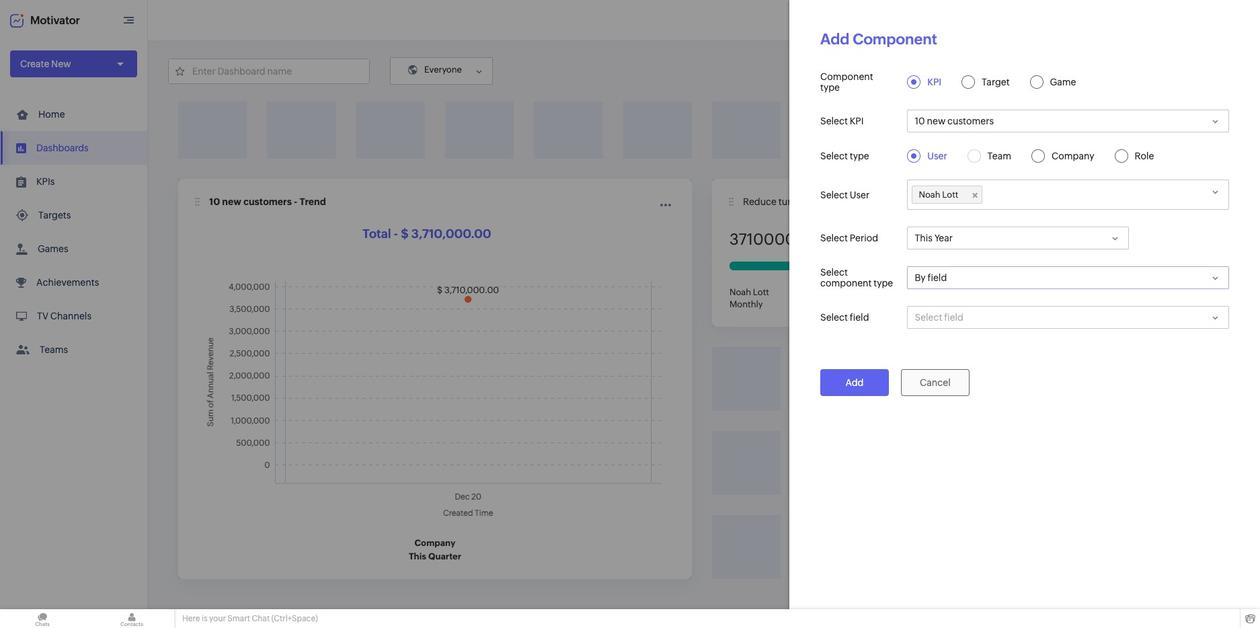 Task type: describe. For each thing, give the bounding box(es) containing it.
0 vertical spatial add
[[821, 31, 850, 48]]

turnover
[[779, 196, 816, 207]]

channels
[[50, 311, 91, 322]]

component up select kpi
[[821, 71, 874, 82]]

games
[[38, 243, 68, 254]]

is
[[202, 614, 208, 624]]

dashboards
[[36, 143, 89, 153]]

0 horizontal spatial user
[[850, 189, 870, 200]]

customers for 10 new customers
[[948, 116, 994, 126]]

type inside select component type
[[874, 278, 893, 289]]

new
[[51, 59, 71, 69]]

cancel
[[920, 377, 951, 388]]

quarter
[[428, 552, 461, 562]]

3,710,000.00
[[411, 227, 491, 241]]

noah for noah lott
[[919, 190, 941, 200]]

1 vertical spatial kpi
[[850, 116, 864, 126]]

add button
[[821, 369, 889, 396]]

home
[[38, 109, 65, 120]]

target
[[982, 77, 1010, 87]]

noah lott monthly
[[730, 287, 769, 309]]

select field inside field
[[915, 312, 964, 323]]

chats image
[[0, 609, 85, 628]]

select down select kpi
[[821, 151, 848, 161]]

list containing home
[[0, 98, 147, 367]]

add component button
[[962, 57, 1069, 84]]

total
[[363, 227, 391, 241]]

add inside button
[[846, 377, 864, 388]]

select type
[[821, 151, 870, 161]]

By field field
[[908, 266, 1230, 289]]

type for component type
[[821, 82, 840, 93]]

field for select component type
[[928, 272, 947, 283]]

reduce turnover time
[[743, 196, 838, 207]]

select inside field
[[915, 312, 943, 323]]

Noah Lott field
[[908, 180, 1230, 210]]

Enter Dashboard name text field
[[169, 59, 369, 83]]

new for 10 new customers
[[927, 116, 946, 126]]

select user
[[821, 189, 870, 200]]

lott for noah lott monthly
[[753, 287, 769, 297]]

field down component
[[850, 312, 869, 323]]

achievements
[[36, 277, 99, 288]]

0 vertical spatial kpi
[[928, 77, 942, 87]]

component up component type
[[853, 31, 938, 48]]

tv channels
[[37, 311, 91, 322]]

year
[[935, 233, 953, 243]]

add inside button
[[979, 65, 997, 76]]

team
[[988, 151, 1012, 161]]

Select field field
[[908, 306, 1230, 329]]

select component type
[[821, 267, 893, 289]]

customers for 10 new customers - trend
[[243, 196, 292, 207]]

reduce
[[743, 196, 777, 207]]

select for select field field
[[821, 312, 848, 323]]

by field
[[915, 272, 947, 283]]

select for the 10 new customers field
[[821, 116, 848, 126]]

10 for 10 new customers
[[915, 116, 925, 126]]



Task type: vqa. For each thing, say whether or not it's contained in the screenshot.
the Select Period at right
yes



Task type: locate. For each thing, give the bounding box(es) containing it.
kpi up 10 new customers
[[928, 77, 942, 87]]

1 horizontal spatial user
[[928, 151, 948, 161]]

select inside select component type
[[821, 267, 848, 278]]

field inside the by field field
[[928, 272, 947, 283]]

0 vertical spatial lott
[[943, 190, 959, 200]]

10 for 10 new customers - trend
[[209, 196, 220, 207]]

noah
[[919, 190, 941, 200], [730, 287, 751, 297]]

select down by field
[[915, 312, 943, 323]]

This Year field
[[908, 227, 1130, 250]]

1 vertical spatial new
[[222, 196, 241, 207]]

0 vertical spatial company
[[1052, 151, 1095, 161]]

kpis
[[36, 176, 55, 187]]

select left period
[[821, 233, 848, 243]]

select up select type
[[821, 116, 848, 126]]

noah up monthly
[[730, 287, 751, 297]]

1 vertical spatial type
[[850, 151, 870, 161]]

field for select field
[[944, 312, 964, 323]]

10
[[915, 116, 925, 126], [209, 196, 220, 207]]

type left by
[[874, 278, 893, 289]]

this year
[[915, 233, 953, 243]]

add component inside button
[[979, 65, 1052, 76]]

1 horizontal spatial type
[[850, 151, 870, 161]]

10 new customers - trend
[[209, 196, 326, 207]]

field inside select field field
[[944, 312, 964, 323]]

this
[[915, 233, 933, 243], [409, 552, 427, 562]]

noah inside field
[[919, 190, 941, 200]]

component up the target
[[999, 65, 1052, 76]]

targets
[[38, 210, 71, 221]]

select period
[[821, 233, 878, 243]]

3710000
[[730, 231, 796, 248]]

smart
[[228, 614, 250, 624]]

1 horizontal spatial select field
[[915, 312, 964, 323]]

field
[[928, 272, 947, 283], [850, 312, 869, 323], [944, 312, 964, 323]]

component type
[[821, 71, 874, 93]]

monthly
[[730, 299, 763, 309]]

company inside company this quarter
[[415, 538, 456, 548]]

1 vertical spatial noah
[[730, 287, 751, 297]]

2 vertical spatial add
[[846, 377, 864, 388]]

0 horizontal spatial lott
[[753, 287, 769, 297]]

1 select field from the left
[[821, 312, 869, 323]]

1 horizontal spatial lott
[[943, 190, 959, 200]]

noah inside noah lott monthly
[[730, 287, 751, 297]]

0 vertical spatial user
[[928, 151, 948, 161]]

select kpi
[[821, 116, 864, 126]]

select field down component
[[821, 312, 869, 323]]

add component up component type
[[821, 31, 938, 48]]

2 horizontal spatial type
[[874, 278, 893, 289]]

component
[[853, 31, 938, 48], [999, 65, 1052, 76], [821, 71, 874, 82]]

noah for noah lott monthly
[[730, 287, 751, 297]]

type up select kpi
[[821, 82, 840, 93]]

1 vertical spatial company
[[415, 538, 456, 548]]

select down select period
[[821, 267, 848, 278]]

lott inside noah lott monthly
[[753, 287, 769, 297]]

customers up team
[[948, 116, 994, 126]]

teams
[[40, 344, 68, 355]]

1 vertical spatial this
[[409, 552, 427, 562]]

user up noah lott
[[928, 151, 948, 161]]

0 horizontal spatial new
[[222, 196, 241, 207]]

1 vertical spatial 10
[[209, 196, 220, 207]]

period
[[850, 233, 878, 243]]

0 vertical spatial type
[[821, 82, 840, 93]]

select field
[[821, 312, 869, 323], [915, 312, 964, 323]]

your
[[209, 614, 226, 624]]

0 horizontal spatial kpi
[[850, 116, 864, 126]]

this left quarter
[[409, 552, 427, 562]]

this inside company this quarter
[[409, 552, 427, 562]]

add
[[821, 31, 850, 48], [979, 65, 997, 76], [846, 377, 864, 388]]

customers inside field
[[948, 116, 994, 126]]

1 vertical spatial add component
[[979, 65, 1052, 76]]

0 horizontal spatial select field
[[821, 312, 869, 323]]

0 horizontal spatial -
[[294, 196, 298, 207]]

this left the year
[[915, 233, 933, 243]]

kpi up select type
[[850, 116, 864, 126]]

0 vertical spatial add component
[[821, 31, 938, 48]]

2 select field from the left
[[915, 312, 964, 323]]

company this quarter
[[409, 538, 461, 562]]

1 horizontal spatial company
[[1052, 151, 1095, 161]]

0 horizontal spatial this
[[409, 552, 427, 562]]

company
[[1052, 151, 1095, 161], [415, 538, 456, 548]]

lott inside field
[[943, 190, 959, 200]]

new for 10 new customers - trend
[[222, 196, 241, 207]]

1 horizontal spatial this
[[915, 233, 933, 243]]

select right turnover
[[821, 189, 848, 200]]

10 inside field
[[915, 116, 925, 126]]

lott up monthly
[[753, 287, 769, 297]]

1 horizontal spatial new
[[927, 116, 946, 126]]

role
[[1135, 151, 1154, 161]]

here
[[182, 614, 200, 624]]

by
[[915, 272, 926, 283]]

$
[[401, 227, 409, 241]]

select for the by field field
[[821, 267, 848, 278]]

1 vertical spatial add
[[979, 65, 997, 76]]

add component up the target
[[979, 65, 1052, 76]]

add component
[[821, 31, 938, 48], [979, 65, 1052, 76]]

this inside field
[[915, 233, 933, 243]]

1 vertical spatial -
[[394, 227, 398, 241]]

cancel button
[[901, 369, 970, 396]]

1 horizontal spatial customers
[[948, 116, 994, 126]]

- left trend
[[294, 196, 298, 207]]

motivator
[[30, 14, 80, 27]]

type
[[821, 82, 840, 93], [850, 151, 870, 161], [874, 278, 893, 289]]

type for select type
[[850, 151, 870, 161]]

10 new customers field
[[908, 110, 1230, 133]]

user
[[928, 151, 948, 161], [850, 189, 870, 200]]

-
[[294, 196, 298, 207], [394, 227, 398, 241]]

component
[[821, 278, 872, 289]]

field down by field
[[944, 312, 964, 323]]

0 horizontal spatial add component
[[821, 31, 938, 48]]

1 horizontal spatial add component
[[979, 65, 1052, 76]]

contacts image
[[89, 609, 174, 628]]

company for company this quarter
[[415, 538, 456, 548]]

type inside component type
[[821, 82, 840, 93]]

0 vertical spatial 10
[[915, 116, 925, 126]]

10 new customers
[[915, 116, 994, 126]]

2 vertical spatial type
[[874, 278, 893, 289]]

tv
[[37, 311, 48, 322]]

0 vertical spatial noah
[[919, 190, 941, 200]]

select
[[821, 116, 848, 126], [821, 151, 848, 161], [821, 189, 848, 200], [821, 233, 848, 243], [821, 267, 848, 278], [821, 312, 848, 323], [915, 312, 943, 323]]

user right the time
[[850, 189, 870, 200]]

company for company
[[1052, 151, 1095, 161]]

select down component
[[821, 312, 848, 323]]

noah lott
[[919, 190, 959, 200]]

user image
[[1219, 9, 1240, 31]]

company down the 10 new customers field
[[1052, 151, 1095, 161]]

1 horizontal spatial kpi
[[928, 77, 942, 87]]

component inside button
[[999, 65, 1052, 76]]

type down select kpi
[[850, 151, 870, 161]]

- left $
[[394, 227, 398, 241]]

field right by
[[928, 272, 947, 283]]

list
[[0, 98, 147, 367]]

total - $ 3,710,000.00
[[363, 227, 491, 241]]

trend
[[300, 196, 326, 207]]

kpi
[[928, 77, 942, 87], [850, 116, 864, 126]]

(ctrl+space)
[[271, 614, 318, 624]]

customers
[[948, 116, 994, 126], [243, 196, 292, 207]]

0 horizontal spatial 10
[[209, 196, 220, 207]]

select for noah lott field
[[821, 189, 848, 200]]

customers left trend
[[243, 196, 292, 207]]

0 horizontal spatial customers
[[243, 196, 292, 207]]

0 vertical spatial -
[[294, 196, 298, 207]]

1 vertical spatial user
[[850, 189, 870, 200]]

new
[[927, 116, 946, 126], [222, 196, 241, 207]]

create
[[20, 59, 49, 69]]

1 vertical spatial customers
[[243, 196, 292, 207]]

create new
[[20, 59, 71, 69]]

1 horizontal spatial noah
[[919, 190, 941, 200]]

lott
[[943, 190, 959, 200], [753, 287, 769, 297]]

1 horizontal spatial 10
[[915, 116, 925, 126]]

game
[[1050, 77, 1077, 87]]

time
[[818, 196, 838, 207]]

0 vertical spatial new
[[927, 116, 946, 126]]

0 vertical spatial this
[[915, 233, 933, 243]]

chat
[[252, 614, 270, 624]]

company up quarter
[[415, 538, 456, 548]]

0 horizontal spatial noah
[[730, 287, 751, 297]]

1 vertical spatial lott
[[753, 287, 769, 297]]

new inside field
[[927, 116, 946, 126]]

0 horizontal spatial type
[[821, 82, 840, 93]]

0 vertical spatial customers
[[948, 116, 994, 126]]

lott up the year
[[943, 190, 959, 200]]

here is your smart chat (ctrl+space)
[[182, 614, 318, 624]]

1 horizontal spatial -
[[394, 227, 398, 241]]

select for this year field
[[821, 233, 848, 243]]

lott for noah lott
[[943, 190, 959, 200]]

select field down by field
[[915, 312, 964, 323]]

0 horizontal spatial company
[[415, 538, 456, 548]]

noah up this year on the right top
[[919, 190, 941, 200]]



